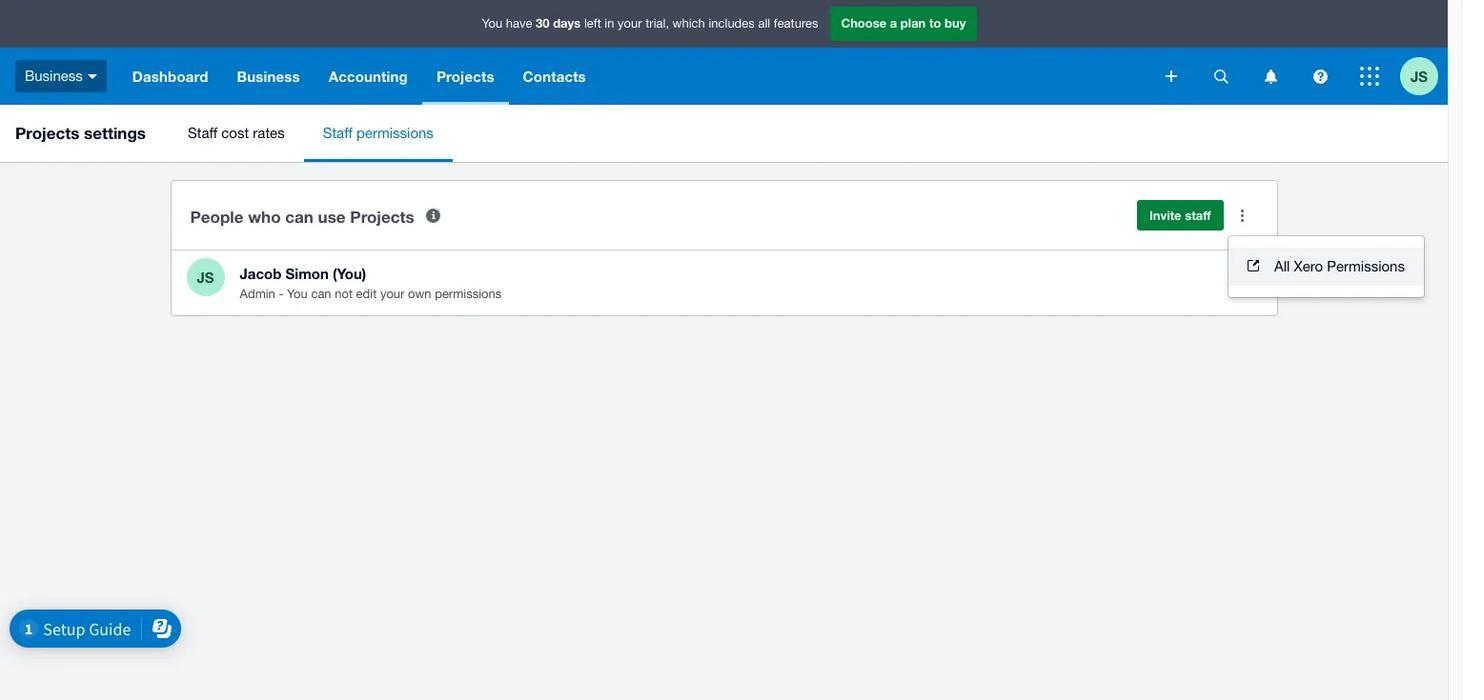 Task type: vqa. For each thing, say whether or not it's contained in the screenshot.
4th Delete line item icon
no



Task type: locate. For each thing, give the bounding box(es) containing it.
business button up rates on the top
[[223, 48, 314, 105]]

business inside 'navigation'
[[237, 68, 300, 85]]

2 staff from the left
[[323, 125, 353, 141]]

dashboard
[[132, 68, 208, 85]]

plan
[[901, 15, 926, 31]]

svg image
[[1360, 67, 1379, 86], [1214, 69, 1228, 83], [1265, 69, 1277, 83]]

staff permissions
[[323, 125, 434, 141]]

projects right "use"
[[350, 206, 414, 226]]

2 vertical spatial projects
[[350, 206, 414, 226]]

0 vertical spatial you
[[482, 16, 503, 31]]

0 horizontal spatial staff
[[188, 125, 217, 141]]

staff left cost
[[188, 125, 217, 141]]

dashboard link
[[118, 48, 223, 105]]

0 vertical spatial your
[[618, 16, 642, 31]]

1 horizontal spatial svg image
[[1265, 69, 1277, 83]]

jacob simon (you) admin - you can not edit your own permissions
[[240, 265, 502, 301]]

0 vertical spatial js
[[1411, 67, 1428, 84]]

1 horizontal spatial your
[[618, 16, 642, 31]]

1 horizontal spatial permissions
[[435, 287, 502, 301]]

1 horizontal spatial business
[[237, 68, 300, 85]]

navigation containing dashboard
[[118, 48, 1153, 105]]

1 horizontal spatial js
[[1411, 67, 1428, 84]]

permissions right the own at the left of page
[[435, 287, 502, 301]]

banner containing js
[[0, 0, 1448, 105]]

permissions down accounting
[[357, 125, 434, 141]]

your
[[618, 16, 642, 31], [380, 287, 405, 301]]

all xero permissions group
[[1229, 236, 1424, 297]]

staff down accounting
[[323, 125, 353, 141]]

you have 30 days left in your trial, which includes all features
[[482, 15, 818, 31]]

projects left contacts dropdown button
[[437, 68, 494, 85]]

permissions
[[357, 125, 434, 141], [435, 287, 502, 301]]

2 horizontal spatial projects
[[437, 68, 494, 85]]

business
[[25, 67, 83, 84], [237, 68, 300, 85]]

accounting button
[[314, 48, 422, 105]]

0 horizontal spatial business
[[25, 67, 83, 84]]

projects
[[437, 68, 494, 85], [15, 123, 79, 143], [350, 206, 414, 226]]

1 horizontal spatial projects
[[350, 206, 414, 226]]

staff cost rates
[[188, 125, 285, 141]]

staff cost rates link
[[169, 105, 304, 162]]

a
[[890, 15, 897, 31]]

navigation
[[118, 48, 1153, 105]]

0 horizontal spatial business button
[[0, 48, 118, 105]]

projects left settings
[[15, 123, 79, 143]]

admin
[[240, 287, 275, 301]]

30
[[536, 15, 550, 31]]

banner
[[0, 0, 1448, 105]]

you left the "have"
[[482, 16, 503, 31]]

1 staff from the left
[[188, 125, 217, 141]]

choose
[[841, 15, 887, 31]]

business button up projects settings at the left top of the page
[[0, 48, 118, 105]]

projects inside projects popup button
[[437, 68, 494, 85]]

invite staff button
[[1137, 200, 1224, 231]]

choose a plan to buy
[[841, 15, 966, 31]]

business up rates on the top
[[237, 68, 300, 85]]

-
[[279, 287, 284, 301]]

simon
[[286, 265, 329, 282]]

svg image
[[1313, 69, 1328, 83], [1166, 71, 1177, 82], [88, 74, 97, 79]]

1 horizontal spatial you
[[482, 16, 503, 31]]

all
[[758, 16, 770, 31]]

1 vertical spatial permissions
[[435, 287, 502, 301]]

1 horizontal spatial business button
[[223, 48, 314, 105]]

your inside the jacob simon (you) admin - you can not edit your own permissions
[[380, 287, 405, 301]]

business up projects settings at the left top of the page
[[25, 67, 83, 84]]

permissions inside the jacob simon (you) admin - you can not edit your own permissions
[[435, 287, 502, 301]]

staff
[[188, 125, 217, 141], [323, 125, 353, 141]]

business button
[[0, 48, 118, 105], [223, 48, 314, 105]]

your right edit
[[380, 287, 405, 301]]

can left the not
[[311, 287, 331, 301]]

0 horizontal spatial your
[[380, 287, 405, 301]]

1 vertical spatial can
[[311, 287, 331, 301]]

js
[[1411, 67, 1428, 84], [197, 268, 214, 286]]

0 horizontal spatial js
[[197, 268, 214, 286]]

projects settings
[[15, 123, 146, 143]]

you right -
[[287, 287, 308, 301]]

your right in
[[618, 16, 642, 31]]

features
[[774, 16, 818, 31]]

2 horizontal spatial svg image
[[1313, 69, 1328, 83]]

buy
[[945, 15, 966, 31]]

can
[[285, 206, 314, 226], [311, 287, 331, 301]]

0 vertical spatial projects
[[437, 68, 494, 85]]

your inside you have 30 days left in your trial, which includes all features
[[618, 16, 642, 31]]

contacts
[[523, 68, 586, 85]]

1 horizontal spatial staff
[[323, 125, 353, 141]]

js button
[[1400, 48, 1448, 105]]

you inside the jacob simon (you) admin - you can not edit your own permissions
[[287, 287, 308, 301]]

cost
[[221, 125, 249, 141]]

0 horizontal spatial you
[[287, 287, 308, 301]]

you
[[482, 16, 503, 31], [287, 287, 308, 301]]

contacts button
[[509, 48, 600, 105]]

1 vertical spatial projects
[[15, 123, 79, 143]]

projects button
[[422, 48, 509, 105]]

1 vertical spatial you
[[287, 287, 308, 301]]

people
[[190, 206, 244, 226]]

0 horizontal spatial svg image
[[1214, 69, 1228, 83]]

people who can use projects
[[190, 206, 414, 226]]

0 vertical spatial permissions
[[357, 125, 434, 141]]

projects for projects settings
[[15, 123, 79, 143]]

(you)
[[333, 265, 366, 282]]

which
[[673, 16, 705, 31]]

js inside popup button
[[1411, 67, 1428, 84]]

0 horizontal spatial svg image
[[88, 74, 97, 79]]

0 horizontal spatial projects
[[15, 123, 79, 143]]

own
[[408, 287, 431, 301]]

can left "use"
[[285, 206, 314, 226]]

1 vertical spatial your
[[380, 287, 405, 301]]

staff permissions link
[[304, 105, 453, 162]]



Task type: describe. For each thing, give the bounding box(es) containing it.
svg image inside the "business" popup button
[[88, 74, 97, 79]]

trial,
[[646, 16, 669, 31]]

edit
[[356, 287, 377, 301]]

more options image
[[1224, 196, 1262, 235]]

you inside you have 30 days left in your trial, which includes all features
[[482, 16, 503, 31]]

xero
[[1294, 258, 1323, 275]]

2 business button from the left
[[223, 48, 314, 105]]

staff for staff cost rates
[[188, 125, 217, 141]]

who
[[248, 206, 281, 226]]

2 horizontal spatial svg image
[[1360, 67, 1379, 86]]

permissions
[[1327, 258, 1405, 275]]

accounting
[[329, 68, 408, 85]]

can inside the jacob simon (you) admin - you can not edit your own permissions
[[311, 287, 331, 301]]

use
[[318, 206, 346, 226]]

navigation inside 'banner'
[[118, 48, 1153, 105]]

invite staff
[[1150, 208, 1211, 223]]

all xero permissions link
[[1229, 248, 1424, 286]]

projects for projects
[[437, 68, 494, 85]]

settings
[[84, 123, 146, 143]]

invite
[[1150, 208, 1182, 223]]

rates
[[253, 125, 285, 141]]

left
[[584, 16, 601, 31]]

not
[[335, 287, 353, 301]]

1 vertical spatial js
[[197, 268, 214, 286]]

all xero permissions list box
[[1229, 236, 1424, 297]]

all xero permissions
[[1275, 258, 1405, 275]]

1 business button from the left
[[0, 48, 118, 105]]

includes
[[709, 16, 755, 31]]

to
[[929, 15, 941, 31]]

have
[[506, 16, 532, 31]]

0 horizontal spatial permissions
[[357, 125, 434, 141]]

all
[[1275, 258, 1290, 275]]

staff for staff permissions
[[323, 125, 353, 141]]

jacob
[[240, 265, 282, 282]]

days
[[553, 15, 581, 31]]

more info image
[[414, 196, 453, 235]]

0 vertical spatial can
[[285, 206, 314, 226]]

staff
[[1185, 208, 1211, 223]]

1 horizontal spatial svg image
[[1166, 71, 1177, 82]]

in
[[605, 16, 614, 31]]



